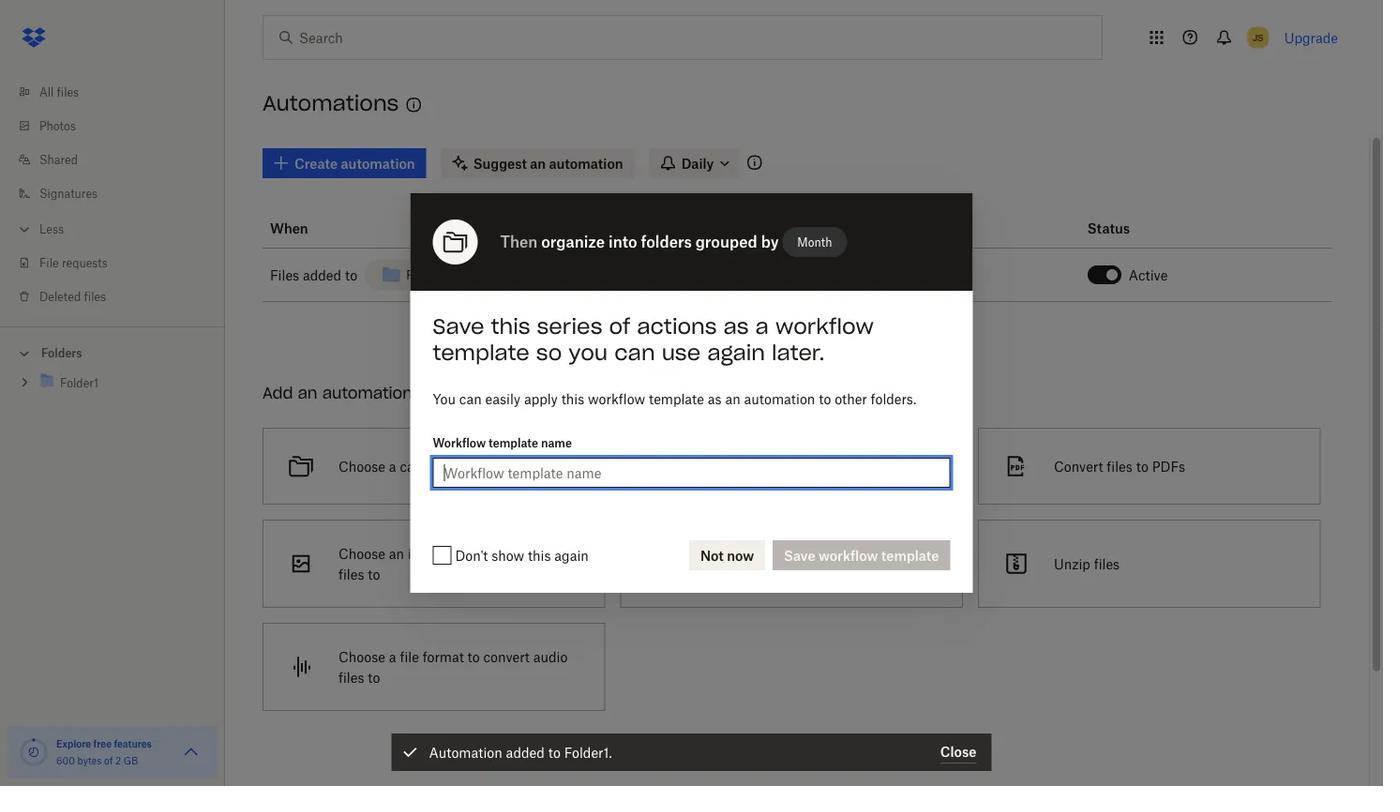 Task type: locate. For each thing, give the bounding box(es) containing it.
format inside choose a file format to convert videos to
[[781, 545, 822, 561]]

can
[[615, 340, 655, 366], [459, 391, 482, 407]]

audio
[[534, 649, 568, 665]]

an up "rule"
[[726, 391, 741, 407]]

folder1.
[[564, 744, 612, 760]]

automation
[[322, 383, 413, 402], [744, 391, 816, 407]]

this left so
[[491, 313, 530, 340]]

0 vertical spatial file
[[758, 545, 777, 561]]

videos
[[891, 545, 931, 561]]

can left "use"
[[615, 340, 655, 366]]

a inside save this series of actions as a workflow template so you can use again later.
[[756, 313, 769, 340]]

to inside save this series of actions as a workflow template so you can use again later. dialog
[[819, 391, 831, 407]]

format down "choose an image format to convert files to"
[[423, 649, 464, 665]]

1 horizontal spatial as
[[724, 313, 749, 340]]

show
[[492, 547, 524, 563]]

workflow up other
[[776, 313, 874, 340]]

added inside add an automation main content
[[303, 267, 342, 283]]

template down "use"
[[649, 391, 704, 407]]

table
[[263, 208, 1332, 302]]

convert
[[511, 545, 557, 561], [841, 545, 888, 561], [484, 649, 530, 665]]

added
[[303, 267, 342, 283], [506, 744, 545, 760]]

an right add
[[298, 383, 318, 402]]

again right show
[[555, 547, 589, 563]]

a inside set a rule that renames files button
[[721, 458, 729, 474]]

1 vertical spatial by
[[530, 458, 545, 474]]

0 vertical spatial again
[[707, 340, 765, 366]]

of left the 2
[[104, 755, 113, 766]]

then left organize
[[500, 233, 538, 251]]

0 horizontal spatial automation
[[322, 383, 413, 402]]

folder1
[[406, 268, 445, 282]]

file for files
[[400, 649, 419, 665]]

template inside save this series of actions as a workflow template so you can use again later.
[[433, 340, 530, 366]]

cell inside add an automation main content
[[1317, 249, 1332, 302]]

use
[[662, 340, 701, 366]]

not now
[[701, 547, 754, 563]]

0 horizontal spatial can
[[459, 391, 482, 407]]

automation inside add an automation main content
[[322, 383, 413, 402]]

1 vertical spatial file
[[400, 649, 419, 665]]

an
[[298, 383, 318, 402], [726, 391, 741, 407], [389, 545, 404, 561]]

don't
[[455, 547, 488, 563]]

0 horizontal spatial again
[[555, 547, 589, 563]]

add
[[263, 383, 293, 402]]

files inside "button"
[[501, 458, 527, 474]]

file inside choose a file format to convert videos to
[[758, 545, 777, 561]]

by right the grouped
[[761, 233, 779, 251]]

alert
[[392, 734, 992, 771]]

0 horizontal spatial workflow
[[588, 391, 645, 407]]

file
[[758, 545, 777, 561], [400, 649, 419, 665]]

0 vertical spatial by
[[761, 233, 779, 251]]

0 vertical spatial this
[[491, 313, 530, 340]]

all
[[39, 85, 54, 99]]

of inside save this series of actions as a workflow template so you can use again later.
[[609, 313, 631, 340]]

0 horizontal spatial by
[[530, 458, 545, 474]]

choose for choose a file format to convert videos to
[[696, 545, 743, 561]]

workflow inside save this series of actions as a workflow template so you can use again later.
[[776, 313, 874, 340]]

convert inside "choose an image format to convert files to"
[[511, 545, 557, 561]]

automation left you
[[322, 383, 413, 402]]

as
[[724, 313, 749, 340], [708, 391, 722, 407]]

this
[[491, 313, 530, 340], [562, 391, 585, 407], [528, 547, 551, 563]]

1 horizontal spatial can
[[615, 340, 655, 366]]

workflow down the you
[[588, 391, 645, 407]]

status
[[1088, 220, 1130, 236]]

table containing when
[[263, 208, 1332, 302]]

convert inside choose a file format to convert videos to
[[841, 545, 888, 561]]

choose a category to sort files by button
[[255, 420, 613, 512]]

1 vertical spatial this
[[562, 391, 585, 407]]

choose a file format to convert videos to
[[696, 545, 931, 582]]

convert inside choose a file format to convert audio files to
[[484, 649, 530, 665]]

1 horizontal spatial automation
[[744, 391, 816, 407]]

folders.
[[871, 391, 917, 407]]

workflow
[[776, 313, 874, 340], [588, 391, 645, 407]]

2 row from the top
[[263, 249, 1332, 302]]

file inside choose a file format to convert audio files to
[[400, 649, 419, 665]]

format left show
[[450, 545, 491, 561]]

0 horizontal spatial added
[[303, 267, 342, 283]]

a for choose a category to sort files by
[[389, 458, 396, 474]]

so
[[536, 340, 562, 366]]

0 vertical spatial as
[[724, 313, 749, 340]]

sort
[[473, 458, 497, 474]]

cell
[[1317, 249, 1332, 302]]

then right the grouped
[[773, 220, 806, 236]]

set
[[696, 458, 718, 474]]

choose
[[339, 458, 386, 474], [339, 545, 386, 561], [696, 545, 743, 561], [339, 649, 386, 665]]

can right you
[[459, 391, 482, 407]]

choose inside "button"
[[339, 458, 386, 474]]

1 vertical spatial again
[[555, 547, 589, 563]]

row
[[263, 208, 1332, 249], [263, 249, 1332, 302]]

add an automation
[[263, 383, 413, 402]]

alert containing close
[[392, 734, 992, 771]]

automation down later. at the right top
[[744, 391, 816, 407]]

convert for choose an image format to convert files to
[[511, 545, 557, 561]]

0 vertical spatial workflow
[[776, 313, 874, 340]]

of right the you
[[609, 313, 631, 340]]

again
[[707, 340, 765, 366], [555, 547, 589, 563]]

then
[[773, 220, 806, 236], [500, 233, 538, 251]]

you
[[433, 391, 456, 407]]

choose inside "choose an image format to convert files to"
[[339, 545, 386, 561]]

as right actions
[[724, 313, 749, 340]]

convert left videos
[[841, 545, 888, 561]]

1 vertical spatial of
[[104, 755, 113, 766]]

1 horizontal spatial then
[[773, 220, 806, 236]]

a inside choose a file format to convert audio files to
[[389, 649, 396, 665]]

format
[[450, 545, 491, 561], [781, 545, 822, 561], [423, 649, 464, 665]]

1 row from the top
[[263, 208, 1332, 249]]

0 vertical spatial template
[[433, 340, 530, 366]]

status column header
[[1080, 208, 1332, 249]]

choose inside choose a file format to convert audio files to
[[339, 649, 386, 665]]

1 vertical spatial workflow
[[588, 391, 645, 407]]

this right the apply
[[562, 391, 585, 407]]

0 horizontal spatial an
[[298, 383, 318, 402]]

0 vertical spatial added
[[303, 267, 342, 283]]

convert
[[1054, 458, 1104, 474]]

1 vertical spatial can
[[459, 391, 482, 407]]

folders button
[[0, 339, 225, 366]]

file for to
[[758, 545, 777, 561]]

added right the automation
[[506, 744, 545, 760]]

format inside choose a file format to convert audio files to
[[423, 649, 464, 665]]

a
[[756, 313, 769, 340], [389, 458, 396, 474], [721, 458, 729, 474], [747, 545, 754, 561], [389, 649, 396, 665]]

to
[[345, 267, 358, 283], [819, 391, 831, 407], [457, 458, 470, 474], [1137, 458, 1149, 474], [495, 545, 507, 561], [826, 545, 838, 561], [368, 566, 380, 582], [696, 566, 709, 582], [468, 649, 480, 665], [368, 669, 380, 685], [548, 744, 561, 760]]

format for videos
[[781, 545, 822, 561]]

0 vertical spatial can
[[615, 340, 655, 366]]

choose an image format to convert files to
[[339, 545, 557, 582]]

2 horizontal spatial an
[[726, 391, 741, 407]]

an left image at the left bottom of page
[[389, 545, 404, 561]]

workflow template name
[[433, 436, 572, 450]]

automation
[[429, 744, 503, 760]]

an inside "choose an image format to convert files to"
[[389, 545, 404, 561]]

rule
[[732, 458, 756, 474]]

you can easily apply this workflow template as an automation to other folders.
[[433, 391, 917, 407]]

added right files
[[303, 267, 342, 283]]

choose for choose a category to sort files by
[[339, 458, 386, 474]]

format right now
[[781, 545, 822, 561]]

0 horizontal spatial file
[[400, 649, 419, 665]]

files
[[57, 85, 79, 99], [84, 289, 106, 303], [501, 458, 527, 474], [845, 458, 871, 474], [1107, 458, 1133, 474], [1094, 556, 1120, 572], [339, 566, 364, 582], [339, 669, 364, 685]]

again right "use"
[[707, 340, 765, 366]]

signatures
[[39, 186, 98, 200]]

0 vertical spatial of
[[609, 313, 631, 340]]

template
[[433, 340, 530, 366], [649, 391, 704, 407], [489, 436, 538, 450]]

renames
[[788, 458, 842, 474]]

explore
[[56, 738, 91, 749]]

not now button
[[689, 540, 766, 570]]

1 horizontal spatial by
[[761, 233, 779, 251]]

an for add an automation
[[298, 383, 318, 402]]

1 horizontal spatial again
[[707, 340, 765, 366]]

category
[[400, 458, 454, 474]]

1 horizontal spatial workflow
[[776, 313, 874, 340]]

a for set a rule that renames files
[[721, 458, 729, 474]]

choose inside choose a file format to convert videos to
[[696, 545, 743, 561]]

workflow
[[433, 436, 486, 450]]

convert left audio
[[484, 649, 530, 665]]

a inside choose a file format to convert videos to
[[747, 545, 754, 561]]

again inside save this series of actions as a workflow template so you can use again later.
[[707, 340, 765, 366]]

then inside save this series of actions as a workflow template so you can use again later. dialog
[[500, 233, 538, 251]]

as up set
[[708, 391, 722, 407]]

0 horizontal spatial then
[[500, 233, 538, 251]]

1 horizontal spatial added
[[506, 744, 545, 760]]

of
[[609, 313, 631, 340], [104, 755, 113, 766]]

explore free features 600 bytes of 2 gb
[[56, 738, 152, 766]]

by down name on the left of the page
[[530, 458, 545, 474]]

template up easily
[[433, 340, 530, 366]]

1 vertical spatial added
[[506, 744, 545, 760]]

convert right don't
[[511, 545, 557, 561]]

template up the sort
[[489, 436, 538, 450]]

1 horizontal spatial an
[[389, 545, 404, 561]]

by
[[761, 233, 779, 251], [530, 458, 545, 474]]

1 horizontal spatial of
[[609, 313, 631, 340]]

unzip files button
[[971, 512, 1329, 615]]

then column header
[[766, 208, 1080, 249]]

format inside "choose an image format to convert files to"
[[450, 545, 491, 561]]

then inside column header
[[773, 220, 806, 236]]

1 vertical spatial as
[[708, 391, 722, 407]]

close button
[[941, 741, 977, 764]]

1 horizontal spatial file
[[758, 545, 777, 561]]

this right show
[[528, 547, 551, 563]]

list
[[0, 64, 225, 326]]

a inside the 'choose a category to sort files by' "button"
[[389, 458, 396, 474]]

folders
[[641, 233, 692, 251]]

0 horizontal spatial of
[[104, 755, 113, 766]]

table inside add an automation main content
[[263, 208, 1332, 302]]



Task type: describe. For each thing, give the bounding box(es) containing it.
choose for choose a file format to convert audio files to
[[339, 649, 386, 665]]

active
[[1129, 267, 1168, 283]]

not
[[701, 547, 724, 563]]

Workflow template name text field
[[444, 462, 939, 483]]

files inside 'button'
[[1094, 556, 1120, 572]]

save
[[433, 313, 485, 340]]

automation added to folder1.
[[429, 744, 612, 760]]

click to watch a demo video image
[[403, 94, 425, 116]]

row containing when
[[263, 208, 1332, 249]]

2 vertical spatial template
[[489, 436, 538, 450]]

add an automation main content
[[255, 135, 1370, 786]]

deleted files
[[39, 289, 106, 303]]

by inside save this series of actions as a workflow template so you can use again later. dialog
[[761, 233, 779, 251]]

a for choose a file format to convert videos to
[[747, 545, 754, 561]]

added for files
[[303, 267, 342, 283]]

deleted files link
[[15, 280, 225, 313]]

photos link
[[15, 109, 225, 143]]

pdfs
[[1153, 458, 1186, 474]]

unzip
[[1054, 556, 1091, 572]]

other
[[835, 391, 867, 407]]

apply
[[524, 391, 558, 407]]

bytes
[[77, 755, 102, 766]]

choose an image format to convert files to button
[[255, 512, 613, 615]]

save this series of actions as a workflow template so you can use again later.
[[433, 313, 874, 366]]

month
[[798, 235, 832, 249]]

automations
[[263, 90, 399, 117]]

folders
[[41, 346, 82, 360]]

1 vertical spatial template
[[649, 391, 704, 407]]

convert for choose a file format to convert audio files to
[[484, 649, 530, 665]]

month button
[[783, 227, 847, 257]]

choose a file format to convert audio files to button
[[255, 615, 613, 719]]

organize into folders grouped by
[[541, 233, 779, 251]]

series
[[537, 313, 603, 340]]

of inside explore free features 600 bytes of 2 gb
[[104, 755, 113, 766]]

shared link
[[15, 143, 225, 176]]

a for choose a file format to convert audio files to
[[389, 649, 396, 665]]

that
[[760, 458, 785, 474]]

features
[[114, 738, 152, 749]]

less image
[[15, 220, 34, 239]]

photos
[[39, 119, 76, 133]]

automation inside save this series of actions as a workflow template so you can use again later. dialog
[[744, 391, 816, 407]]

choose a file format to convert videos to button
[[613, 512, 971, 615]]

an inside dialog
[[726, 391, 741, 407]]

to inside row
[[345, 267, 358, 283]]

set a rule that renames files button
[[613, 420, 971, 512]]

all files link
[[15, 75, 225, 109]]

files added to
[[270, 267, 358, 283]]

quota usage element
[[19, 737, 49, 767]]

2
[[115, 755, 121, 766]]

all files
[[39, 85, 79, 99]]

dropbox image
[[15, 19, 53, 56]]

now
[[727, 547, 754, 563]]

unzip files
[[1054, 556, 1120, 572]]

by inside "button"
[[530, 458, 545, 474]]

close
[[941, 744, 977, 760]]

files
[[270, 267, 299, 283]]

easily
[[485, 391, 521, 407]]

2 vertical spatial this
[[528, 547, 551, 563]]

set a rule that renames files
[[696, 458, 871, 474]]

0 horizontal spatial as
[[708, 391, 722, 407]]

image
[[408, 545, 447, 561]]

row containing files added to
[[263, 249, 1332, 302]]

when column header
[[263, 208, 766, 249]]

deleted
[[39, 289, 81, 303]]

choose for choose an image format to convert files to
[[339, 545, 386, 561]]

save this series of actions as a workflow template so you can use again later. dialog
[[410, 193, 973, 593]]

actions
[[637, 313, 717, 340]]

later.
[[772, 340, 825, 366]]

choose a category to sort files by
[[339, 458, 545, 474]]

grouped
[[696, 233, 758, 251]]

format for audio
[[423, 649, 464, 665]]

can inside save this series of actions as a workflow template so you can use again later.
[[615, 340, 655, 366]]

files inside choose a file format to convert audio files to
[[339, 669, 364, 685]]

file
[[39, 256, 59, 270]]

format for files
[[450, 545, 491, 561]]

600
[[56, 755, 75, 766]]

gb
[[124, 755, 138, 766]]

list containing all files
[[0, 64, 225, 326]]

free
[[93, 738, 112, 749]]

upgrade link
[[1285, 30, 1339, 45]]

folder1 button
[[365, 256, 460, 294]]

files inside "choose an image format to convert files to"
[[339, 566, 364, 582]]

organize
[[541, 233, 605, 251]]

to inside "button"
[[457, 458, 470, 474]]

folder1 link
[[365, 256, 460, 294]]

convert files to pdfs
[[1054, 458, 1186, 474]]

file requests
[[39, 256, 108, 270]]

convert files to pdfs button
[[971, 420, 1329, 512]]

an for choose an image format to convert files to
[[389, 545, 404, 561]]

added for automation
[[506, 744, 545, 760]]

shared
[[39, 152, 78, 167]]

this inside save this series of actions as a workflow template so you can use again later.
[[491, 313, 530, 340]]

file requests link
[[15, 246, 225, 280]]

choose a file format to convert audio files to
[[339, 649, 568, 685]]

requests
[[62, 256, 108, 270]]

into
[[609, 233, 638, 251]]

less
[[39, 222, 64, 236]]

don't show this again
[[455, 547, 589, 563]]

upgrade
[[1285, 30, 1339, 45]]

you
[[569, 340, 608, 366]]

name
[[541, 436, 572, 450]]

signatures link
[[15, 176, 225, 210]]

convert for choose a file format to convert videos to
[[841, 545, 888, 561]]

when
[[270, 220, 308, 236]]

as inside save this series of actions as a workflow template so you can use again later.
[[724, 313, 749, 340]]



Task type: vqa. For each thing, say whether or not it's contained in the screenshot.
Introducing new tools for the next generation of knowledge work
no



